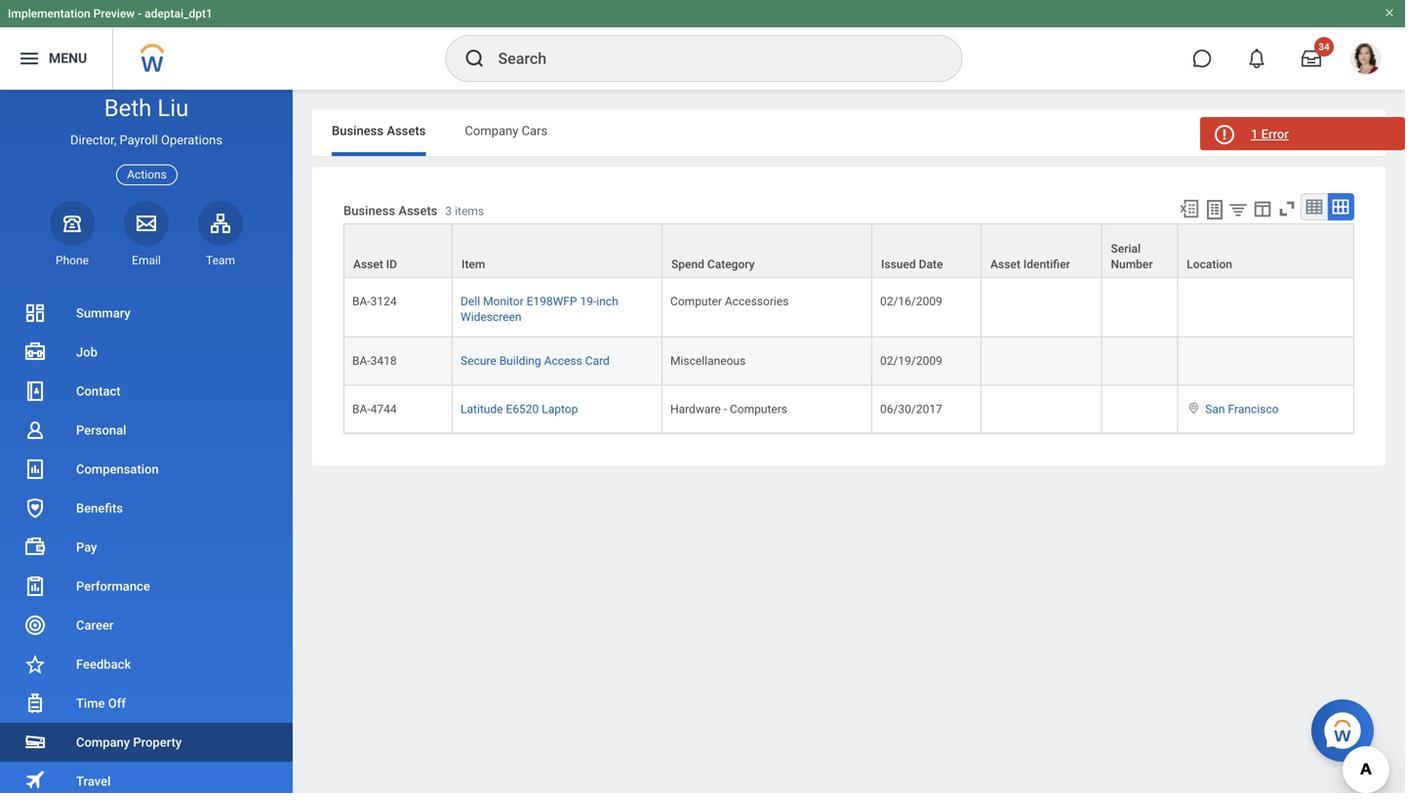 Task type: locate. For each thing, give the bounding box(es) containing it.
beth
[[104, 94, 152, 122]]

ba-3418
[[352, 355, 397, 368]]

payroll
[[120, 133, 158, 148]]

hardware - computers
[[671, 402, 788, 416]]

asset left "id"
[[353, 258, 383, 271]]

asset
[[353, 258, 383, 271], [991, 258, 1021, 271]]

compensation link
[[0, 450, 293, 489]]

0 horizontal spatial asset
[[353, 258, 383, 271]]

fullscreen image
[[1277, 198, 1298, 220]]

company property image
[[23, 731, 47, 754]]

off
[[108, 696, 126, 711]]

job
[[76, 345, 98, 360]]

asset identifier button
[[982, 225, 1101, 277]]

row up 02/16/2009
[[344, 224, 1355, 278]]

1 horizontal spatial -
[[724, 402, 727, 416]]

inbox large image
[[1302, 49, 1321, 68]]

director,
[[70, 133, 116, 148]]

0 horizontal spatial -
[[138, 7, 142, 20]]

business for business assets
[[332, 123, 384, 138]]

business up "business assets 3 items"
[[332, 123, 384, 138]]

1 error button
[[1200, 117, 1405, 150]]

travel image
[[23, 769, 47, 792]]

3 row from the top
[[344, 338, 1355, 386]]

menu banner
[[0, 0, 1405, 90]]

list
[[0, 294, 293, 793]]

1 vertical spatial company
[[76, 735, 130, 750]]

2 row from the top
[[344, 278, 1355, 338]]

items
[[455, 204, 484, 218]]

expand table image
[[1331, 197, 1351, 217]]

company down "time off"
[[76, 735, 130, 750]]

benefits image
[[23, 497, 47, 520]]

feedback image
[[23, 653, 47, 676]]

0 vertical spatial ba-
[[352, 295, 370, 308]]

- inside row
[[724, 402, 727, 416]]

toolbar
[[1170, 193, 1355, 224]]

1 row from the top
[[344, 224, 1355, 278]]

pay link
[[0, 528, 293, 567]]

access
[[544, 355, 582, 368]]

ba- for ba-3124
[[352, 295, 370, 308]]

error
[[1262, 127, 1289, 142]]

item
[[462, 258, 485, 271]]

email button
[[124, 201, 169, 268]]

profile logan mcneil image
[[1351, 43, 1382, 78]]

row
[[344, 224, 1355, 278], [344, 278, 1355, 338], [344, 338, 1355, 386], [344, 386, 1355, 434]]

benefits link
[[0, 489, 293, 528]]

0 vertical spatial company
[[465, 123, 519, 138]]

san francisco link
[[1206, 399, 1279, 416]]

1 vertical spatial ba-
[[352, 355, 370, 368]]

dell
[[461, 295, 480, 308]]

asset for asset id
[[353, 258, 383, 271]]

row containing serial number
[[344, 224, 1355, 278]]

1 horizontal spatial company
[[465, 123, 519, 138]]

travel link
[[0, 762, 293, 793]]

assets
[[387, 123, 426, 138], [399, 203, 438, 218]]

building
[[499, 355, 541, 368]]

contact link
[[0, 372, 293, 411]]

1 vertical spatial -
[[724, 402, 727, 416]]

0 vertical spatial business
[[332, 123, 384, 138]]

career image
[[23, 614, 47, 637]]

accessories
[[725, 295, 789, 308]]

director, payroll operations
[[70, 133, 223, 148]]

job image
[[23, 341, 47, 364]]

business inside "tab list"
[[332, 123, 384, 138]]

1
[[1251, 127, 1258, 142]]

san francisco
[[1206, 402, 1279, 416]]

benefits
[[76, 501, 123, 516]]

time
[[76, 696, 105, 711]]

export to worksheets image
[[1203, 198, 1227, 222]]

spend
[[672, 258, 705, 271]]

location button
[[1178, 225, 1354, 277]]

cars
[[522, 123, 548, 138]]

19-
[[580, 295, 597, 308]]

e6520
[[506, 402, 539, 416]]

2 ba- from the top
[[352, 355, 370, 368]]

company property
[[76, 735, 182, 750]]

contact image
[[23, 380, 47, 403]]

0 vertical spatial -
[[138, 7, 142, 20]]

1 asset from the left
[[353, 258, 383, 271]]

company
[[465, 123, 519, 138], [76, 735, 130, 750]]

secure building access card link
[[461, 351, 610, 368]]

hardware
[[671, 402, 721, 416]]

phone button
[[50, 201, 95, 268]]

click to view/edit grid preferences image
[[1252, 198, 1274, 220]]

assets up "business assets 3 items"
[[387, 123, 426, 138]]

job link
[[0, 333, 293, 372]]

3 ba- from the top
[[352, 402, 370, 416]]

2 asset from the left
[[991, 258, 1021, 271]]

business up asset id popup button
[[344, 203, 395, 218]]

4744
[[370, 402, 397, 416]]

spend category button
[[663, 225, 872, 277]]

company for company cars
[[465, 123, 519, 138]]

0 vertical spatial assets
[[387, 123, 426, 138]]

ba- inside "element"
[[352, 295, 370, 308]]

ba- for ba-3418
[[352, 355, 370, 368]]

identifier
[[1024, 258, 1070, 271]]

ba- up ba-4744 element
[[352, 355, 370, 368]]

asset left identifier
[[991, 258, 1021, 271]]

1 vertical spatial business
[[344, 203, 395, 218]]

ba- down the ba-3418
[[352, 402, 370, 416]]

34 button
[[1290, 37, 1334, 80]]

row down 02/19/2009 at the right top of page
[[344, 386, 1355, 434]]

widescreen
[[461, 311, 522, 324]]

card
[[585, 355, 610, 368]]

row down issued
[[344, 278, 1355, 338]]

Search Workday  search field
[[498, 37, 922, 80]]

performance image
[[23, 575, 47, 598]]

business
[[332, 123, 384, 138], [344, 203, 395, 218]]

e198wfp
[[527, 295, 577, 308]]

4 row from the top
[[344, 386, 1355, 434]]

company left cars
[[465, 123, 519, 138]]

justify image
[[18, 47, 41, 70]]

- right hardware
[[724, 402, 727, 416]]

cell
[[982, 278, 1102, 338], [1102, 278, 1178, 338], [1178, 278, 1355, 338], [982, 338, 1102, 386], [1102, 338, 1178, 386], [1178, 338, 1355, 386], [982, 386, 1102, 434], [1102, 386, 1178, 434]]

row containing ba-3418
[[344, 338, 1355, 386]]

serial
[[1111, 242, 1141, 256]]

computer
[[671, 295, 722, 308]]

personal
[[76, 423, 126, 438]]

miscellaneous
[[671, 355, 746, 368]]

business assets
[[332, 123, 426, 138]]

location
[[1187, 258, 1233, 271]]

1 ba- from the top
[[352, 295, 370, 308]]

menu
[[49, 50, 87, 66]]

company inside "tab list"
[[465, 123, 519, 138]]

item button
[[453, 225, 662, 277]]

tab list
[[312, 109, 1386, 156]]

assets left 3
[[399, 203, 438, 218]]

row up 06/30/2017 at the right bottom of the page
[[344, 338, 1355, 386]]

1 vertical spatial assets
[[399, 203, 438, 218]]

laptop
[[542, 402, 578, 416]]

0 horizontal spatial company
[[76, 735, 130, 750]]

company for company property
[[76, 735, 130, 750]]

2 vertical spatial ba-
[[352, 402, 370, 416]]

number
[[1111, 258, 1153, 271]]

company inside "list"
[[76, 735, 130, 750]]

1 horizontal spatial asset
[[991, 258, 1021, 271]]

company cars
[[465, 123, 548, 138]]

mail image
[[135, 212, 158, 235]]

- right preview
[[138, 7, 142, 20]]

ba- down asset id
[[352, 295, 370, 308]]

summary
[[76, 306, 131, 321]]

-
[[138, 7, 142, 20], [724, 402, 727, 416]]

export to excel image
[[1179, 198, 1200, 220]]

actions button
[[116, 165, 177, 185]]

list containing summary
[[0, 294, 293, 793]]

date
[[919, 258, 943, 271]]

issued
[[881, 258, 916, 271]]

implementation
[[8, 7, 90, 20]]



Task type: vqa. For each thing, say whether or not it's contained in the screenshot.
Liu
yes



Task type: describe. For each thing, give the bounding box(es) containing it.
francisco
[[1228, 402, 1279, 416]]

ba-4744 element
[[352, 399, 397, 416]]

asset for asset identifier
[[991, 258, 1021, 271]]

menu button
[[0, 27, 112, 90]]

personal image
[[23, 419, 47, 442]]

ba-3418 element
[[352, 351, 397, 368]]

tab list containing business assets
[[312, 109, 1386, 156]]

ba-3124
[[352, 295, 397, 308]]

navigation pane region
[[0, 90, 293, 793]]

inch
[[597, 295, 618, 308]]

summary image
[[23, 302, 47, 325]]

view team image
[[209, 212, 232, 235]]

performance
[[76, 579, 150, 594]]

row containing ba-3124
[[344, 278, 1355, 338]]

email beth liu element
[[124, 253, 169, 268]]

dell monitor e198wfp 19-inch widescreen
[[461, 295, 618, 324]]

operations
[[161, 133, 223, 148]]

liu
[[157, 94, 189, 122]]

3
[[445, 204, 452, 218]]

san
[[1206, 402, 1225, 416]]

exclamation image
[[1217, 128, 1231, 142]]

ba- for ba-4744
[[352, 402, 370, 416]]

performance link
[[0, 567, 293, 606]]

asset identifier
[[991, 258, 1070, 271]]

feedback link
[[0, 645, 293, 684]]

search image
[[463, 47, 487, 70]]

3418
[[370, 355, 397, 368]]

monitor
[[483, 295, 524, 308]]

issued date button
[[873, 225, 981, 277]]

latitude e6520 laptop
[[461, 402, 578, 416]]

latitude
[[461, 402, 503, 416]]

pay image
[[23, 536, 47, 559]]

implementation preview -   adeptai_dpt1
[[8, 7, 213, 20]]

actions
[[127, 168, 167, 182]]

property
[[133, 735, 182, 750]]

ba-4744
[[352, 402, 397, 416]]

34
[[1319, 41, 1330, 53]]

dell monitor e198wfp 19-inch widescreen link
[[461, 291, 618, 324]]

category
[[707, 258, 755, 271]]

computer accessories
[[671, 295, 789, 308]]

02/19/2009
[[880, 355, 943, 368]]

06/30/2017
[[880, 402, 943, 416]]

location image
[[1186, 401, 1202, 415]]

select to filter grid data image
[[1228, 199, 1249, 220]]

time off image
[[23, 692, 47, 715]]

hardware - computers element
[[671, 399, 788, 416]]

secure
[[461, 355, 497, 368]]

02/16/2009
[[880, 295, 943, 308]]

phone beth liu element
[[50, 253, 95, 268]]

computers
[[730, 402, 788, 416]]

ba-3124 element
[[352, 291, 397, 308]]

email
[[132, 254, 161, 267]]

1 error
[[1251, 127, 1289, 142]]

asset id button
[[345, 225, 452, 277]]

feedback
[[76, 657, 131, 672]]

personal link
[[0, 411, 293, 450]]

business assets 3 items
[[344, 203, 484, 218]]

team beth liu element
[[198, 253, 243, 268]]

phone
[[56, 254, 89, 267]]

time off link
[[0, 684, 293, 723]]

serial number
[[1111, 242, 1153, 271]]

time off
[[76, 696, 126, 711]]

miscellaneous element
[[671, 351, 746, 368]]

assets for business assets
[[387, 123, 426, 138]]

spend category
[[672, 258, 755, 271]]

compensation
[[76, 462, 159, 477]]

contact
[[76, 384, 121, 399]]

compensation image
[[23, 458, 47, 481]]

career link
[[0, 606, 293, 645]]

career
[[76, 618, 114, 633]]

close environment banner image
[[1384, 7, 1396, 19]]

computer accessories element
[[671, 291, 789, 308]]

company property link
[[0, 723, 293, 762]]

notifications large image
[[1247, 49, 1267, 68]]

team
[[206, 254, 235, 267]]

preview
[[93, 7, 135, 20]]

3124
[[370, 295, 397, 308]]

asset id
[[353, 258, 397, 271]]

table image
[[1305, 197, 1324, 217]]

id
[[386, 258, 397, 271]]

beth liu
[[104, 94, 189, 122]]

travel
[[76, 774, 111, 789]]

summary link
[[0, 294, 293, 333]]

issued date
[[881, 258, 943, 271]]

- inside menu banner
[[138, 7, 142, 20]]

assets for business assets 3 items
[[399, 203, 438, 218]]

phone image
[[59, 212, 86, 235]]

business for business assets 3 items
[[344, 203, 395, 218]]

team link
[[198, 201, 243, 268]]

row containing ba-4744
[[344, 386, 1355, 434]]



